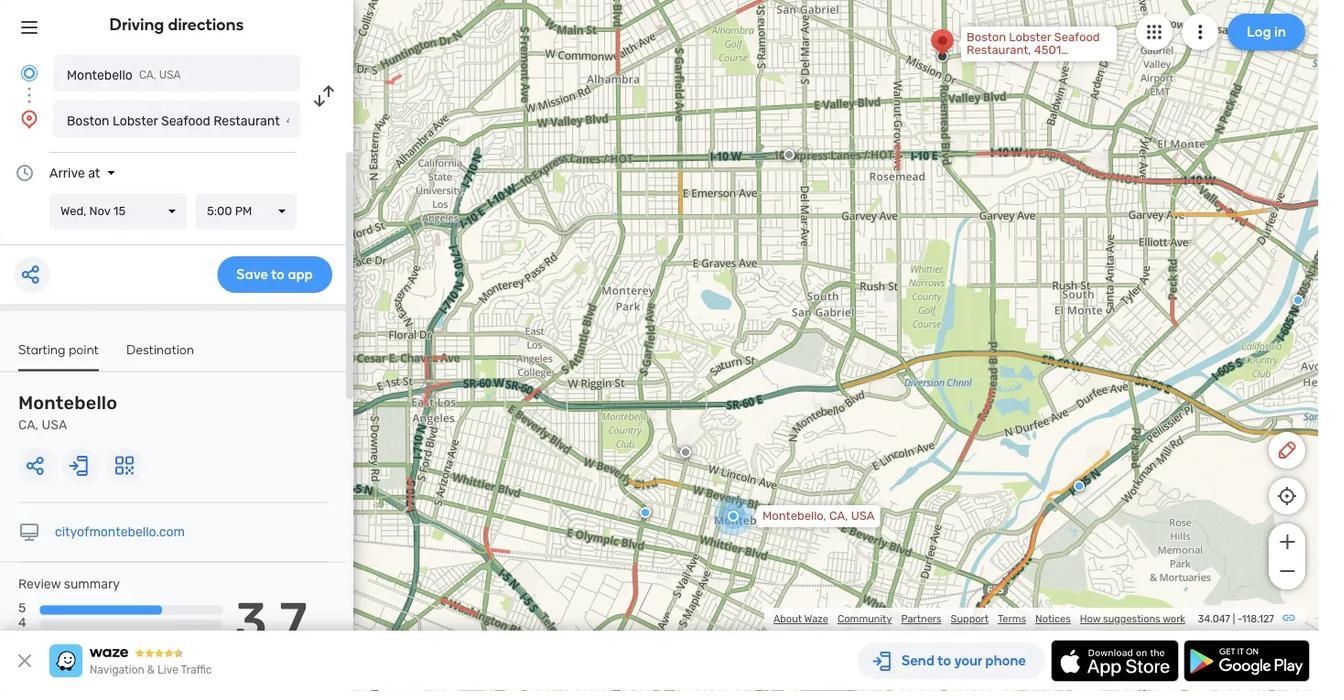 Task type: vqa. For each thing, say whether or not it's contained in the screenshot.
store IMAGE
no



Task type: locate. For each thing, give the bounding box(es) containing it.
restaurant
[[214, 113, 280, 128]]

0 vertical spatial police image
[[1293, 295, 1304, 306]]

montebello down the 'starting point' 'button'
[[18, 392, 118, 414]]

1 horizontal spatial ca,
[[139, 69, 156, 82]]

5:00 pm
[[207, 204, 252, 218]]

0 horizontal spatial ca,
[[18, 418, 39, 433]]

3
[[18, 630, 26, 646]]

review
[[18, 577, 61, 592]]

x image
[[14, 650, 36, 672]]

2 horizontal spatial police image
[[1293, 295, 1304, 306]]

about waze link
[[774, 613, 829, 626]]

review summary
[[18, 577, 120, 592]]

support link
[[951, 613, 989, 626]]

5
[[18, 601, 26, 616]]

&
[[147, 664, 155, 677]]

location image
[[18, 108, 40, 130]]

cityofmontebello.com
[[55, 525, 185, 540]]

navigation & live traffic
[[90, 664, 212, 677]]

montebello up boston
[[67, 67, 133, 82]]

4
[[18, 616, 26, 631]]

support
[[951, 613, 989, 626]]

0 vertical spatial montebello
[[67, 67, 133, 82]]

0 vertical spatial ca,
[[139, 69, 156, 82]]

ca,
[[139, 69, 156, 82], [18, 418, 39, 433], [830, 509, 849, 523]]

terms link
[[998, 613, 1027, 626]]

2 horizontal spatial usa
[[852, 509, 875, 523]]

pencil image
[[1277, 440, 1299, 462]]

5:00
[[207, 204, 232, 218]]

notices
[[1036, 613, 1071, 626]]

montebello
[[67, 67, 133, 82], [18, 392, 118, 414]]

summary
[[64, 577, 120, 592]]

community link
[[838, 613, 893, 626]]

ca, right montebello,
[[830, 509, 849, 523]]

1 horizontal spatial police image
[[1074, 481, 1085, 492]]

driving directions
[[110, 15, 244, 34]]

seafood
[[161, 113, 210, 128]]

2 vertical spatial usa
[[852, 509, 875, 523]]

montebello ca, usa
[[67, 67, 181, 82], [18, 392, 118, 433]]

directions
[[168, 15, 244, 34]]

accident image
[[784, 149, 795, 160], [681, 447, 692, 458]]

1 vertical spatial usa
[[42, 418, 67, 433]]

1 horizontal spatial accident image
[[784, 149, 795, 160]]

about
[[774, 613, 802, 626]]

clock image
[[14, 162, 36, 184]]

0 horizontal spatial accident image
[[681, 447, 692, 458]]

0 horizontal spatial police image
[[640, 507, 651, 518]]

0 vertical spatial montebello ca, usa
[[67, 67, 181, 82]]

pm
[[235, 204, 252, 218]]

2 vertical spatial ca,
[[830, 509, 849, 523]]

work
[[1163, 613, 1186, 626]]

about waze community partners support terms notices how suggestions work
[[774, 613, 1186, 626]]

montebello, ca, usa
[[763, 509, 875, 523]]

usa
[[159, 69, 181, 82], [42, 418, 67, 433], [852, 509, 875, 523]]

nov
[[89, 204, 111, 218]]

traffic
[[181, 664, 212, 677]]

usa right montebello,
[[852, 509, 875, 523]]

1 vertical spatial accident image
[[681, 447, 692, 458]]

partners link
[[902, 613, 942, 626]]

1 horizontal spatial usa
[[159, 69, 181, 82]]

live
[[158, 664, 178, 677]]

montebello ca, usa up lobster
[[67, 67, 181, 82]]

wed,
[[60, 204, 86, 218]]

starting
[[18, 342, 66, 357]]

ca, down the 'starting point' 'button'
[[18, 418, 39, 433]]

police image
[[1293, 295, 1304, 306], [1074, 481, 1085, 492], [640, 507, 651, 518]]

wed, nov 15 list box
[[49, 193, 187, 230]]

destination
[[126, 342, 194, 357]]

0 horizontal spatial usa
[[42, 418, 67, 433]]

1 vertical spatial montebello
[[18, 392, 118, 414]]

usa down the 'starting point' 'button'
[[42, 418, 67, 433]]

boston lobster seafood restaurant button
[[53, 101, 300, 137]]

ca, up lobster
[[139, 69, 156, 82]]

how
[[1081, 613, 1101, 626]]

montebello ca, usa down the 'starting point' 'button'
[[18, 392, 118, 433]]

suggestions
[[1104, 613, 1161, 626]]

how suggestions work link
[[1081, 613, 1186, 626]]

zoom in image
[[1276, 531, 1299, 553]]

2 horizontal spatial ca,
[[830, 509, 849, 523]]

usa up the boston lobster seafood restaurant button
[[159, 69, 181, 82]]

community
[[838, 613, 893, 626]]



Task type: describe. For each thing, give the bounding box(es) containing it.
current location image
[[18, 62, 40, 84]]

starting point button
[[18, 342, 99, 371]]

notices link
[[1036, 613, 1071, 626]]

2 vertical spatial police image
[[640, 507, 651, 518]]

1 vertical spatial montebello ca, usa
[[18, 392, 118, 433]]

driving
[[110, 15, 164, 34]]

montebello,
[[763, 509, 827, 523]]

navigation
[[90, 664, 145, 677]]

wed, nov 15
[[60, 204, 126, 218]]

starting point
[[18, 342, 99, 357]]

point
[[69, 342, 99, 357]]

computer image
[[18, 522, 40, 544]]

0 vertical spatial usa
[[159, 69, 181, 82]]

5:00 pm list box
[[196, 193, 297, 230]]

5 4 3
[[18, 601, 26, 646]]

|
[[1234, 613, 1236, 626]]

waze
[[805, 613, 829, 626]]

3.7
[[235, 591, 307, 652]]

boston
[[67, 113, 109, 128]]

zoom out image
[[1276, 561, 1299, 583]]

0 vertical spatial accident image
[[784, 149, 795, 160]]

arrive
[[49, 165, 85, 180]]

lobster
[[113, 113, 158, 128]]

34.047 | -118.127
[[1199, 613, 1275, 626]]

1 vertical spatial police image
[[1074, 481, 1085, 492]]

118.127
[[1243, 613, 1275, 626]]

partners
[[902, 613, 942, 626]]

link image
[[1282, 611, 1297, 626]]

terms
[[998, 613, 1027, 626]]

15
[[113, 204, 126, 218]]

at
[[88, 165, 100, 180]]

destination button
[[126, 342, 194, 370]]

1 vertical spatial ca,
[[18, 418, 39, 433]]

-
[[1238, 613, 1243, 626]]

arrive at
[[49, 165, 100, 180]]

boston lobster seafood restaurant
[[67, 113, 280, 128]]

34.047
[[1199, 613, 1231, 626]]

cityofmontebello.com link
[[55, 525, 185, 540]]



